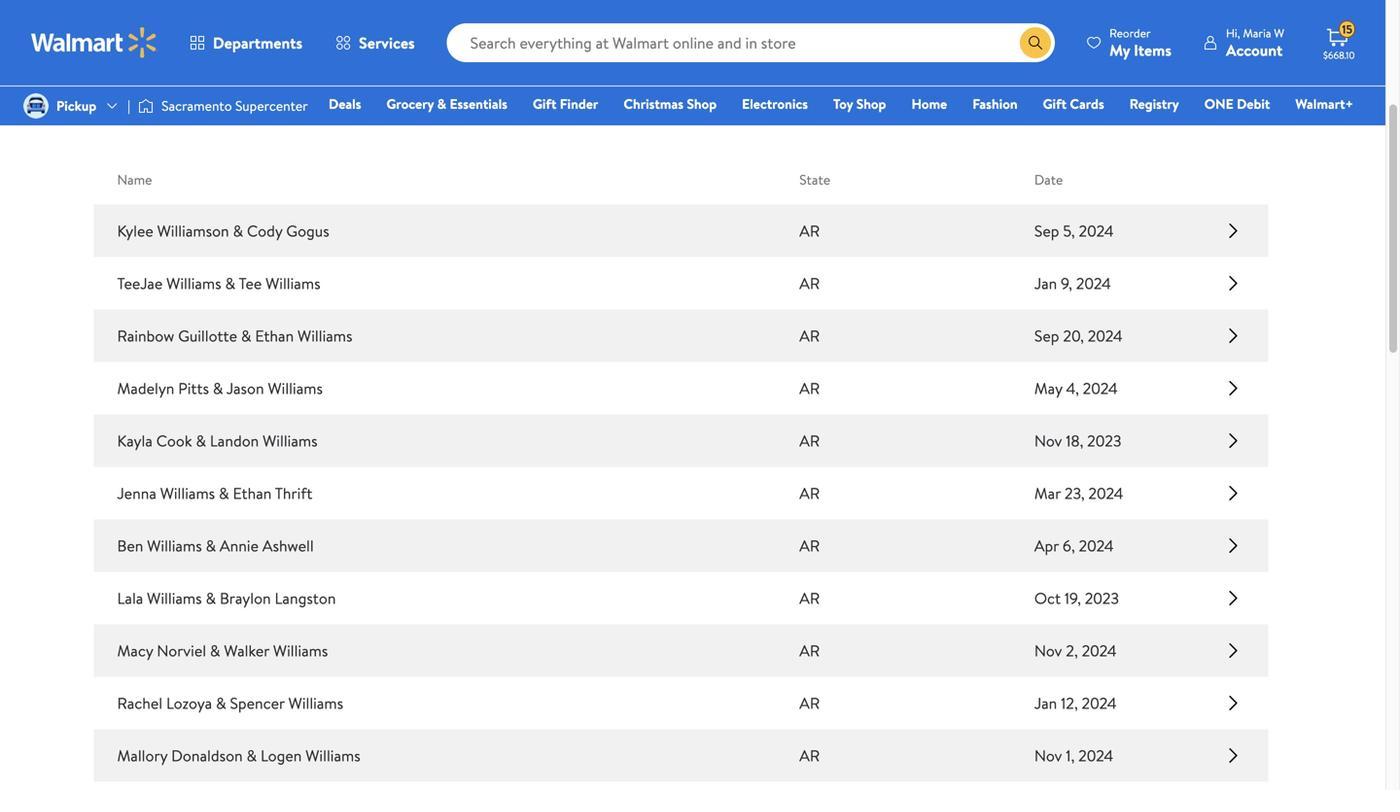 Task type: vqa. For each thing, say whether or not it's contained in the screenshot.
CHRISTMAS SHOP link
yes



Task type: locate. For each thing, give the bounding box(es) containing it.
shop right toy
[[856, 94, 886, 113]]

0 vertical spatial ethan
[[255, 325, 294, 347]]

oct
[[1034, 588, 1061, 609]]

registry kylee williamson & cody gogus sep 5, 2024 image
[[1222, 215, 1245, 246]]

& right grocery
[[437, 94, 446, 113]]

3 nov from the top
[[1034, 745, 1062, 767]]

kylee williamson & cody gogus
[[117, 220, 329, 242]]

electronics link
[[733, 93, 817, 114]]

jan left 12,
[[1034, 693, 1057, 714]]

6,
[[1063, 535, 1075, 557]]

2024 right 4,
[[1083, 378, 1118, 399]]

2024 for jan 9, 2024
[[1076, 273, 1111, 294]]

& right pitts
[[213, 378, 223, 399]]

Last name* text field
[[496, 0, 851, 42]]

cody
[[247, 220, 282, 242]]

0 vertical spatial 2023
[[1087, 430, 1122, 452]]

2023
[[1087, 430, 1122, 452], [1085, 588, 1119, 609]]

1 horizontal spatial gift
[[1043, 94, 1067, 113]]

& left braylon
[[206, 588, 216, 609]]

grocery & essentials link
[[378, 93, 516, 114]]

First name text field
[[117, 0, 472, 42]]

& right cook on the bottom left of the page
[[196, 430, 206, 452]]

ethan
[[255, 325, 294, 347], [233, 483, 272, 504]]

"williams"
[[199, 102, 276, 126]]

& for kylee williamson & cody gogus
[[233, 220, 243, 242]]

0 vertical spatial sep
[[1034, 220, 1059, 242]]

nov left 2, at the right of page
[[1034, 640, 1062, 662]]

4,
[[1066, 378, 1079, 399]]

2024 right 5,
[[1079, 220, 1114, 242]]

 image for sacramento supercenter
[[138, 96, 154, 116]]

2 sep from the top
[[1034, 325, 1059, 347]]

lala
[[117, 588, 143, 609]]

1 nov from the top
[[1034, 430, 1062, 452]]

2024 for nov 2, 2024
[[1082, 640, 1117, 662]]

account
[[1226, 39, 1283, 61]]

 image right |
[[138, 96, 154, 116]]

2024 right 23,
[[1088, 483, 1123, 504]]

1 horizontal spatial shop
[[856, 94, 886, 113]]

0 vertical spatial nov
[[1034, 430, 1062, 452]]

2023 right 18,
[[1087, 430, 1122, 452]]

& left the logen
[[247, 745, 257, 767]]

items
[[1134, 39, 1172, 61]]

gift cards
[[1043, 94, 1104, 113]]

& for rainbow guillotte & ethan williams
[[241, 325, 251, 347]]

sep
[[1034, 220, 1059, 242], [1034, 325, 1059, 347]]

donaldson
[[171, 745, 243, 767]]

 image for pickup
[[23, 93, 49, 119]]

& left walker
[[210, 640, 220, 662]]

2 shop from the left
[[856, 94, 886, 113]]

1 horizontal spatial  image
[[138, 96, 154, 116]]

gift
[[533, 94, 557, 113], [1043, 94, 1067, 113]]

2024 right 6,
[[1079, 535, 1114, 557]]

my
[[1110, 39, 1130, 61]]

gogus
[[286, 220, 329, 242]]

ar for sep 5, 2024
[[800, 220, 820, 242]]

search icon image
[[1028, 35, 1043, 51]]

2024 for apr 6, 2024
[[1079, 535, 1114, 557]]

sep for sep 20, 2024
[[1034, 325, 1059, 347]]

sep left 5,
[[1034, 220, 1059, 242]]

pitts
[[178, 378, 209, 399]]

nov for nov 1, 2024
[[1034, 745, 1062, 767]]

1 shop from the left
[[687, 94, 717, 113]]

& right lozoya
[[216, 693, 226, 714]]

gift left the cards
[[1043, 94, 1067, 113]]

debit
[[1237, 94, 1270, 113]]

2024 for may 4, 2024
[[1083, 378, 1118, 399]]

1 vertical spatial nov
[[1034, 640, 1062, 662]]

0 vertical spatial jan
[[1034, 273, 1057, 294]]

2 jan from the top
[[1034, 693, 1057, 714]]

& for ben williams & annie ashwell
[[206, 535, 216, 557]]

landon
[[210, 430, 259, 452]]

jan left 9, on the right top
[[1034, 273, 1057, 294]]

gift left finder
[[533, 94, 557, 113]]

1 sep from the top
[[1034, 220, 1059, 242]]

ben
[[117, 535, 143, 557]]

ar for jan 9, 2024
[[800, 273, 820, 294]]

nov left 18,
[[1034, 430, 1062, 452]]

& for jenna williams & ethan thrift
[[219, 483, 229, 504]]

1 jan from the top
[[1034, 273, 1057, 294]]

christmas shop link
[[615, 93, 726, 114]]

ar for oct 19, 2023
[[800, 588, 820, 609]]

jan 9, 2024
[[1034, 273, 1111, 294]]

ar for jan 12, 2024
[[800, 693, 820, 714]]

jan 12, 2024
[[1034, 693, 1117, 714]]

shop
[[687, 94, 717, 113], [856, 94, 886, 113]]

ashwell
[[262, 535, 314, 557]]

2 nov from the top
[[1034, 640, 1062, 662]]

 image
[[23, 93, 49, 119], [138, 96, 154, 116]]

2024 right "20,"
[[1088, 325, 1123, 347]]

86 results for "williams" in ar
[[94, 102, 322, 126]]

shop for toy shop
[[856, 94, 886, 113]]

2024
[[1079, 220, 1114, 242], [1076, 273, 1111, 294], [1088, 325, 1123, 347], [1083, 378, 1118, 399], [1088, 483, 1123, 504], [1079, 535, 1114, 557], [1082, 640, 1117, 662], [1082, 693, 1117, 714], [1079, 745, 1114, 767]]

15
[[1342, 21, 1353, 38]]

grocery & essentials
[[386, 94, 508, 113]]

1 vertical spatial ethan
[[233, 483, 272, 504]]

ethan for williams
[[255, 325, 294, 347]]

20,
[[1063, 325, 1084, 347]]

19,
[[1065, 588, 1081, 609]]

kayla
[[117, 430, 153, 452]]

grocery
[[386, 94, 434, 113]]

nov
[[1034, 430, 1062, 452], [1034, 640, 1062, 662], [1034, 745, 1062, 767]]

& down kayla cook & landon williams
[[219, 483, 229, 504]]

& left the cody
[[233, 220, 243, 242]]

mallory donaldson & logen williams
[[117, 745, 360, 767]]

& right guillotte
[[241, 325, 251, 347]]

2023 for oct 19, 2023
[[1085, 588, 1119, 609]]

norviel
[[157, 640, 206, 662]]

sep 20, 2024
[[1034, 325, 1123, 347]]

teejae
[[117, 273, 163, 294]]

pickup
[[56, 96, 96, 115]]

electronics
[[742, 94, 808, 113]]

nov 2, 2024
[[1034, 640, 1117, 662]]

williams
[[166, 273, 221, 294], [266, 273, 320, 294], [298, 325, 353, 347], [268, 378, 323, 399], [263, 430, 318, 452], [160, 483, 215, 504], [147, 535, 202, 557], [147, 588, 202, 609], [273, 640, 328, 662], [288, 693, 343, 714], [306, 745, 360, 767]]

2024 right 9, on the right top
[[1076, 273, 1111, 294]]

Walmart Site-Wide search field
[[447, 23, 1055, 62]]

sep left "20,"
[[1034, 325, 1059, 347]]

& left tee
[[225, 273, 235, 294]]

hi,
[[1226, 25, 1240, 41]]

0 horizontal spatial gift
[[533, 94, 557, 113]]

0 horizontal spatial shop
[[687, 94, 717, 113]]

&
[[437, 94, 446, 113], [233, 220, 243, 242], [225, 273, 235, 294], [241, 325, 251, 347], [213, 378, 223, 399], [196, 430, 206, 452], [219, 483, 229, 504], [206, 535, 216, 557], [206, 588, 216, 609], [210, 640, 220, 662], [216, 693, 226, 714], [247, 745, 257, 767]]

jason
[[226, 378, 264, 399]]

2024 right 2, at the right of page
[[1082, 640, 1117, 662]]

registry kayla cook & landon williams nov 18, 2023 image
[[1222, 425, 1245, 457]]

2024 right 1,
[[1079, 745, 1114, 767]]

ar
[[298, 102, 322, 126], [800, 220, 820, 242], [800, 273, 820, 294], [800, 325, 820, 347], [800, 378, 820, 399], [800, 430, 820, 452], [800, 483, 820, 504], [800, 535, 820, 557], [800, 588, 820, 609], [800, 640, 820, 662], [800, 693, 820, 714], [800, 745, 820, 767]]

1 vertical spatial jan
[[1034, 693, 1057, 714]]

2023 right 19,
[[1085, 588, 1119, 609]]

2 gift from the left
[[1043, 94, 1067, 113]]

walmart+ link
[[1287, 93, 1362, 114]]

& for macy norviel & walker williams
[[210, 640, 220, 662]]

departments button
[[173, 19, 319, 66]]

cook
[[156, 430, 192, 452]]

registry rachel lozoya & spencer williams jan 12, 2024 image
[[1222, 688, 1245, 719]]

& left the annie
[[206, 535, 216, 557]]

gift finder
[[533, 94, 598, 113]]

ethan down tee
[[255, 325, 294, 347]]

 image left pickup
[[23, 93, 49, 119]]

& for lala williams & braylon langston
[[206, 588, 216, 609]]

shop right christmas
[[687, 94, 717, 113]]

annie
[[220, 535, 259, 557]]

ethan left thrift on the left bottom of the page
[[233, 483, 272, 504]]

nov left 1,
[[1034, 745, 1062, 767]]

registry rainbow guillotte & ethan williams sep 20, 2024 image
[[1222, 320, 1245, 352]]

12,
[[1061, 693, 1078, 714]]

2 vertical spatial nov
[[1034, 745, 1062, 767]]

registry madelyn pitts & jason williams may 4, 2024 image
[[1222, 373, 1245, 404]]

18,
[[1066, 430, 1084, 452]]

gift cards link
[[1034, 93, 1113, 114]]

braylon
[[220, 588, 271, 609]]

maria
[[1243, 25, 1271, 41]]

logen
[[261, 745, 302, 767]]

2024 right 12,
[[1082, 693, 1117, 714]]

1 vertical spatial 2023
[[1085, 588, 1119, 609]]

apr
[[1034, 535, 1059, 557]]

1 gift from the left
[[533, 94, 557, 113]]

0 horizontal spatial  image
[[23, 93, 49, 119]]

1 vertical spatial sep
[[1034, 325, 1059, 347]]

registry macy norviel & walker williams nov 2, 2024 image
[[1222, 635, 1245, 667]]

services
[[359, 32, 415, 53]]



Task type: describe. For each thing, give the bounding box(es) containing it.
guillotte
[[178, 325, 237, 347]]

lala williams & braylon langston
[[117, 588, 336, 609]]

departments
[[213, 32, 302, 53]]

madelyn
[[117, 378, 174, 399]]

spencer
[[230, 693, 285, 714]]

christmas shop
[[624, 94, 717, 113]]

jenna
[[117, 483, 156, 504]]

essentials
[[450, 94, 508, 113]]

may
[[1034, 378, 1062, 399]]

one
[[1204, 94, 1234, 113]]

gift finder link
[[524, 93, 607, 114]]

mar
[[1034, 483, 1061, 504]]

teejae williams & tee williams
[[117, 273, 320, 294]]

|
[[128, 96, 130, 115]]

ar for sep 20, 2024
[[800, 325, 820, 347]]

rainbow
[[117, 325, 174, 347]]

walker
[[224, 640, 269, 662]]

2024 for sep 5, 2024
[[1079, 220, 1114, 242]]

state
[[800, 170, 830, 189]]

toy shop link
[[825, 93, 895, 114]]

nov 1, 2024
[[1034, 745, 1114, 767]]

2024 for sep 20, 2024
[[1088, 325, 1123, 347]]

kylee
[[117, 220, 153, 242]]

cards
[[1070, 94, 1104, 113]]

& for rachel lozoya & spencer williams
[[216, 693, 226, 714]]

may 4, 2024
[[1034, 378, 1118, 399]]

walmart+
[[1296, 94, 1354, 113]]

finder
[[560, 94, 598, 113]]

Search search field
[[447, 23, 1055, 62]]

& for teejae williams & tee williams
[[225, 273, 235, 294]]

& for madelyn pitts & jason williams
[[213, 378, 223, 399]]

5,
[[1063, 220, 1075, 242]]

registry jenna williams & ethan thrift mar 23, 2024 image
[[1222, 478, 1245, 509]]

registry teejae williams & tee williams jan 9, 2024 image
[[1222, 268, 1245, 299]]

one debit
[[1204, 94, 1270, 113]]

2024 for nov 1, 2024
[[1079, 745, 1114, 767]]

name
[[117, 170, 152, 189]]

2024 for mar 23, 2024
[[1088, 483, 1123, 504]]

ar for apr 6, 2024
[[800, 535, 820, 557]]

jan for jan 12, 2024
[[1034, 693, 1057, 714]]

shop for christmas shop
[[687, 94, 717, 113]]

oct 19, 2023
[[1034, 588, 1119, 609]]

jenna williams & ethan thrift
[[117, 483, 313, 504]]

& for mallory donaldson & logen williams
[[247, 745, 257, 767]]

langston
[[275, 588, 336, 609]]

thrift
[[275, 483, 313, 504]]

registry lala williams & braylon langston oct 19, 2023 image
[[1222, 583, 1245, 614]]

sep for sep 5, 2024
[[1034, 220, 1059, 242]]

ben williams & annie ashwell
[[117, 535, 314, 557]]

walmart image
[[31, 27, 158, 58]]

ar for mar 23, 2024
[[800, 483, 820, 504]]

in
[[280, 102, 294, 126]]

hi, maria w account
[[1226, 25, 1284, 61]]

macy norviel & walker williams
[[117, 640, 328, 662]]

rainbow guillotte & ethan williams
[[117, 325, 353, 347]]

jan for jan 9, 2024
[[1034, 273, 1057, 294]]

& for kayla cook & landon williams
[[196, 430, 206, 452]]

supercenter
[[235, 96, 308, 115]]

christmas
[[624, 94, 684, 113]]

apr 6, 2024
[[1034, 535, 1114, 557]]

ar for nov 18, 2023
[[800, 430, 820, 452]]

rachel
[[117, 693, 163, 714]]

ar for may 4, 2024
[[800, 378, 820, 399]]

fashion
[[973, 94, 1018, 113]]

macy
[[117, 640, 153, 662]]

nov for nov 2, 2024
[[1034, 640, 1062, 662]]

2024 for jan 12, 2024
[[1082, 693, 1117, 714]]

reorder my items
[[1110, 25, 1172, 61]]

mallory
[[117, 745, 168, 767]]

deals
[[329, 94, 361, 113]]

gift for gift finder
[[533, 94, 557, 113]]

date
[[1034, 170, 1063, 189]]

toy shop
[[833, 94, 886, 113]]

toy
[[833, 94, 853, 113]]

home
[[912, 94, 947, 113]]

1,
[[1066, 745, 1075, 767]]

ar for nov 1, 2024
[[800, 745, 820, 767]]

one debit link
[[1196, 93, 1279, 114]]

results
[[118, 102, 168, 126]]

23,
[[1065, 483, 1085, 504]]

2023 for nov 18, 2023
[[1087, 430, 1122, 452]]

registry mallory donaldson & logen williams nov 1, 2024 image
[[1222, 740, 1245, 772]]

ar for nov 2, 2024
[[800, 640, 820, 662]]

kayla cook & landon williams
[[117, 430, 318, 452]]

registry
[[1130, 94, 1179, 113]]

tee
[[239, 273, 262, 294]]

williamson
[[157, 220, 229, 242]]

for
[[172, 102, 195, 126]]

registry link
[[1121, 93, 1188, 114]]

sep 5, 2024
[[1034, 220, 1114, 242]]

2,
[[1066, 640, 1078, 662]]

deals link
[[320, 93, 370, 114]]

lozoya
[[166, 693, 212, 714]]

ethan for thrift
[[233, 483, 272, 504]]

services button
[[319, 19, 431, 66]]

rachel lozoya & spencer williams
[[117, 693, 343, 714]]

home link
[[903, 93, 956, 114]]

registry ben williams & annie ashwell apr 6, 2024 image
[[1222, 530, 1245, 562]]

fashion link
[[964, 93, 1026, 114]]

w
[[1274, 25, 1284, 41]]

gift for gift cards
[[1043, 94, 1067, 113]]

sacramento supercenter
[[161, 96, 308, 115]]

$668.10
[[1323, 49, 1355, 62]]

nov for nov 18, 2023
[[1034, 430, 1062, 452]]

9,
[[1061, 273, 1072, 294]]

madelyn pitts & jason williams
[[117, 378, 323, 399]]



